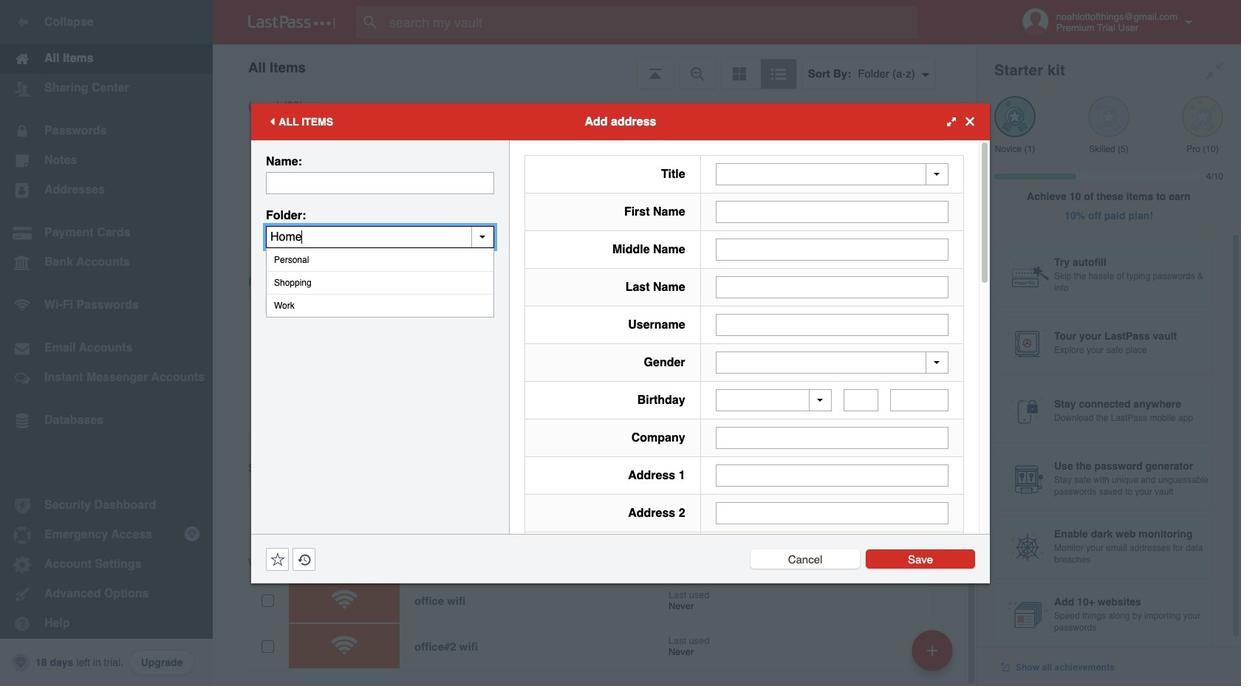 Task type: locate. For each thing, give the bounding box(es) containing it.
None text field
[[716, 314, 949, 336], [844, 390, 879, 412], [891, 390, 949, 412], [716, 503, 949, 525], [716, 314, 949, 336], [844, 390, 879, 412], [891, 390, 949, 412], [716, 503, 949, 525]]

dialog
[[251, 103, 991, 687]]

lastpass image
[[248, 16, 336, 29]]

None text field
[[266, 172, 495, 194], [716, 201, 949, 223], [266, 226, 495, 248], [716, 238, 949, 261], [716, 276, 949, 298], [716, 427, 949, 449], [716, 465, 949, 487], [266, 172, 495, 194], [716, 201, 949, 223], [266, 226, 495, 248], [716, 238, 949, 261], [716, 276, 949, 298], [716, 427, 949, 449], [716, 465, 949, 487]]

new item navigation
[[907, 626, 963, 687]]

Search search field
[[356, 6, 947, 38]]



Task type: describe. For each thing, give the bounding box(es) containing it.
main navigation navigation
[[0, 0, 213, 687]]

vault options navigation
[[213, 44, 977, 89]]

search my vault text field
[[356, 6, 947, 38]]

new item image
[[928, 646, 938, 656]]



Task type: vqa. For each thing, say whether or not it's contained in the screenshot.
Main Content main content
no



